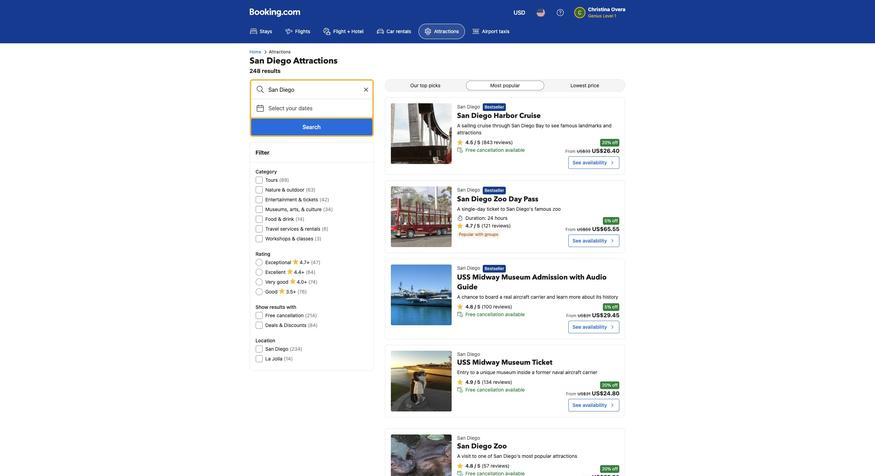 Task type: locate. For each thing, give the bounding box(es) containing it.
cancellation down the "4.9 / 5 (134 reviews)" on the right bottom of page
[[477, 387, 504, 393]]

1 us$31 from the top
[[578, 314, 591, 319]]

2 horizontal spatial attractions
[[435, 28, 459, 34]]

5 left (121
[[477, 223, 480, 229]]

1 off from the top
[[613, 140, 618, 146]]

3 san diego from the top
[[458, 266, 481, 271]]

2 20% from the top
[[603, 383, 612, 388]]

a left the unique
[[477, 370, 479, 376]]

free cancellation available down 4.8 / 5 (100 reviews)
[[466, 312, 525, 318]]

1 availability from the top
[[583, 160, 608, 166]]

1 vertical spatial available
[[506, 312, 525, 318]]

0 horizontal spatial attractions
[[269, 49, 291, 55]]

cruise
[[478, 123, 492, 129]]

0 vertical spatial diego's
[[517, 206, 534, 212]]

1 available from the top
[[506, 147, 525, 153]]

to right "entry"
[[471, 370, 475, 376]]

reviews) down real
[[494, 304, 513, 310]]

midway up the unique
[[473, 358, 500, 368]]

1 midway from the top
[[473, 273, 500, 282]]

1 vertical spatial (14)
[[284, 356, 293, 362]]

/ for uss
[[475, 380, 476, 386]]

0 vertical spatial uss
[[458, 273, 471, 282]]

1 vertical spatial aircraft
[[566, 370, 582, 376]]

a inside uss midway museum admission with audio guide a chance to board a real aircraft carrier and learn more about its history
[[458, 294, 461, 300]]

reviews)
[[494, 140, 513, 146], [492, 223, 511, 229], [494, 304, 513, 310], [494, 380, 513, 386], [491, 464, 510, 469]]

christina
[[589, 6, 611, 12]]

2 vertical spatial bestseller
[[485, 266, 505, 272]]

4.0+ (74)
[[297, 279, 318, 285]]

1 horizontal spatial (14)
[[296, 216, 305, 222]]

popular inside san diego san diego zoo a visit to one of san diego's most popular attractions
[[535, 454, 552, 460]]

0 vertical spatial bestseller
[[485, 105, 505, 110]]

off for uss midway museum ticket
[[613, 383, 618, 388]]

1 vertical spatial famous
[[535, 206, 552, 212]]

reviews) down of
[[491, 464, 510, 469]]

free for san diego harbor cruise
[[466, 147, 476, 153]]

free down 4.5
[[466, 147, 476, 153]]

to left one
[[473, 454, 477, 460]]

to left see
[[546, 123, 550, 129]]

& down travel services & rentals (6)
[[292, 236, 296, 242]]

1 vertical spatial zoo
[[494, 442, 507, 452]]

off inside 20% off from us$31 us$24.80
[[613, 383, 618, 388]]

san diego san diego zoo a visit to one of san diego's most popular attractions
[[458, 436, 578, 460]]

1 vertical spatial carrier
[[583, 370, 598, 376]]

& for classes
[[292, 236, 296, 242]]

3 off from the top
[[613, 305, 618, 310]]

available
[[506, 147, 525, 153], [506, 312, 525, 318], [506, 387, 525, 393]]

reviews) down hours
[[492, 223, 511, 229]]

(100
[[482, 304, 492, 310]]

see
[[573, 160, 582, 166], [573, 238, 582, 244], [573, 324, 582, 330], [573, 403, 582, 409]]

deals
[[266, 323, 278, 329]]

christina overa genius level 1
[[589, 6, 626, 19]]

san diego harbor cruise image
[[391, 104, 452, 164]]

and left 'learn'
[[547, 294, 556, 300]]

4 see from the top
[[573, 403, 582, 409]]

1 horizontal spatial with
[[476, 232, 484, 237]]

availability down 20% off from us$33 us$26.40
[[583, 160, 608, 166]]

famous
[[561, 123, 578, 129], [535, 206, 552, 212]]

carrier inside uss midway museum admission with audio guide a chance to board a real aircraft carrier and learn more about its history
[[531, 294, 546, 300]]

1 horizontal spatial famous
[[561, 123, 578, 129]]

1 horizontal spatial attractions
[[294, 55, 338, 67]]

1 vertical spatial 5%
[[605, 305, 612, 310]]

la
[[266, 356, 271, 362]]

to inside san diego san diego zoo a visit to one of san diego's most popular attractions
[[473, 454, 477, 460]]

1 vertical spatial 4.8
[[466, 464, 474, 469]]

free cancellation available for entry
[[466, 387, 525, 393]]

popular right the most
[[535, 454, 552, 460]]

2 horizontal spatial with
[[570, 273, 585, 282]]

1 vertical spatial midway
[[473, 358, 500, 368]]

2 see from the top
[[573, 238, 582, 244]]

2 available from the top
[[506, 312, 525, 318]]

us$26.40
[[592, 148, 620, 154]]

3 free cancellation available from the top
[[466, 387, 525, 393]]

2 san diego from the top
[[458, 187, 481, 193]]

0 vertical spatial results
[[262, 68, 281, 74]]

deals & discounts (84)
[[266, 323, 318, 329]]

famous right see
[[561, 123, 578, 129]]

stays link
[[244, 24, 278, 39]]

0 horizontal spatial attractions
[[458, 130, 482, 136]]

excellent
[[266, 270, 286, 276]]

tours
[[266, 177, 278, 183]]

20% inside 20% off from us$33 us$26.40
[[603, 140, 612, 146]]

available down real
[[506, 312, 525, 318]]

free for uss midway museum ticket
[[466, 387, 476, 393]]

4.8 for visit
[[466, 464, 474, 469]]

a
[[458, 123, 461, 129], [458, 206, 461, 212], [458, 294, 461, 300], [458, 454, 461, 460]]

through
[[493, 123, 511, 129]]

diego up visit
[[467, 436, 481, 441]]

learn
[[557, 294, 568, 300]]

category
[[256, 169, 277, 175]]

5 for harbor
[[478, 140, 481, 146]]

1 a from the top
[[458, 123, 461, 129]]

diego's inside san diego san diego zoo a visit to one of san diego's most popular attractions
[[504, 454, 521, 460]]

bestseller for zoo
[[485, 188, 505, 193]]

5% for san diego zoo day pass
[[605, 219, 612, 224]]

travel
[[266, 226, 279, 232]]

off inside the 5% off from us$69 us$65.55
[[613, 219, 618, 224]]

see availability for uss midway museum ticket
[[573, 403, 608, 409]]

and inside uss midway museum admission with audio guide a chance to board a real aircraft carrier and learn more about its history
[[547, 294, 556, 300]]

1 vertical spatial attractions
[[553, 454, 578, 460]]

0 vertical spatial attractions
[[435, 28, 459, 34]]

available for admission
[[506, 312, 525, 318]]

2 uss from the top
[[458, 358, 471, 368]]

4.8 down chance in the right of the page
[[466, 304, 474, 310]]

& right arts,
[[302, 207, 305, 213]]

free cancellation available for cruise
[[466, 147, 525, 153]]

5% off from us$31 us$29.45
[[567, 305, 620, 319]]

/ left '(57'
[[475, 464, 476, 469]]

san diego up "single-"
[[458, 187, 481, 193]]

1 horizontal spatial popular
[[535, 454, 552, 460]]

san diego for uss midway museum admission with audio guide
[[458, 266, 481, 271]]

cancellation down 4.8 / 5 (100 reviews)
[[477, 312, 504, 318]]

san diego zoo day pass image
[[391, 187, 452, 248]]

0 vertical spatial attractions
[[458, 130, 482, 136]]

& left drink
[[278, 216, 282, 222]]

0 vertical spatial and
[[604, 123, 612, 129]]

0 horizontal spatial popular
[[503, 83, 520, 88]]

5 off from the top
[[613, 467, 618, 472]]

free down 4.9
[[466, 387, 476, 393]]

overa
[[612, 6, 626, 12]]

3 bestseller from the top
[[485, 266, 505, 272]]

0 horizontal spatial (14)
[[284, 356, 293, 362]]

and inside the san diego harbor cruise a sailing cruise through san diego bay to see famous landmarks and attractions
[[604, 123, 612, 129]]

see for uss midway museum admission with audio guide
[[573, 324, 582, 330]]

1 horizontal spatial carrier
[[583, 370, 598, 376]]

hours
[[495, 215, 508, 221]]

aircraft inside uss midway museum admission with audio guide a chance to board a real aircraft carrier and learn more about its history
[[514, 294, 530, 300]]

& for discounts
[[279, 323, 283, 329]]

& up classes
[[300, 226, 304, 232]]

& right deals
[[279, 323, 283, 329]]

see availability for san diego zoo day pass
[[573, 238, 608, 244]]

inside
[[518, 370, 531, 376]]

results right 248
[[262, 68, 281, 74]]

filter
[[256, 150, 270, 156]]

from left us$24.80
[[567, 392, 577, 397]]

with down (121
[[476, 232, 484, 237]]

/ for museum
[[475, 304, 476, 310]]

1 vertical spatial diego's
[[504, 454, 521, 460]]

2 vertical spatial attractions
[[294, 55, 338, 67]]

1 vertical spatial free cancellation available
[[466, 312, 525, 318]]

popular with groups
[[459, 232, 499, 237]]

available down museum at right
[[506, 387, 525, 393]]

famous inside san diego zoo day pass a single-day ticket to san diego's famous zoo
[[535, 206, 552, 212]]

1 see from the top
[[573, 160, 582, 166]]

museum up real
[[502, 273, 531, 282]]

a left sailing
[[458, 123, 461, 129]]

2 vertical spatial san diego
[[458, 266, 481, 271]]

us$31 inside 20% off from us$31 us$24.80
[[578, 392, 591, 397]]

zoo up 4.8 / 5 (57 reviews) at the bottom of page
[[494, 442, 507, 452]]

san diego for san diego zoo day pass
[[458, 187, 481, 193]]

5 left (843
[[478, 140, 481, 146]]

a left real
[[500, 294, 503, 300]]

entry
[[458, 370, 469, 376]]

cancellation down 4.5 / 5 (843 reviews)
[[477, 147, 504, 153]]

1 vertical spatial museum
[[502, 358, 531, 368]]

to up hours
[[501, 206, 506, 212]]

/ down chance in the right of the page
[[475, 304, 476, 310]]

(214)
[[305, 313, 317, 319]]

a inside uss midway museum admission with audio guide a chance to board a real aircraft carrier and learn more about its history
[[500, 294, 503, 300]]

bestseller up the ticket
[[485, 188, 505, 193]]

& down (89)
[[282, 187, 286, 193]]

see availability down 20% off from us$31 us$24.80
[[573, 403, 608, 409]]

availability down '5% off from us$31 us$29.45'
[[583, 324, 608, 330]]

outdoor
[[287, 187, 305, 193]]

aircraft right real
[[514, 294, 530, 300]]

rentals up the (3)
[[305, 226, 321, 232]]

2 bestseller from the top
[[485, 188, 505, 193]]

hotel
[[352, 28, 364, 34]]

airport
[[482, 28, 498, 34]]

diego up the day
[[472, 195, 492, 204]]

0 horizontal spatial rentals
[[305, 226, 321, 232]]

midway inside uss midway museum admission with audio guide a chance to board a real aircraft carrier and learn more about its history
[[473, 273, 500, 282]]

diego's down pass
[[517, 206, 534, 212]]

chance
[[462, 294, 479, 300]]

most
[[491, 83, 502, 88]]

2 museum from the top
[[502, 358, 531, 368]]

0 vertical spatial available
[[506, 147, 525, 153]]

your account menu christina overa genius level 1 element
[[575, 3, 629, 19]]

availability for uss midway museum ticket
[[583, 403, 608, 409]]

1 vertical spatial popular
[[535, 454, 552, 460]]

lowest
[[571, 83, 587, 88]]

1 horizontal spatial a
[[500, 294, 503, 300]]

1 zoo from the top
[[494, 195, 507, 204]]

a left "single-"
[[458, 206, 461, 212]]

usd
[[514, 9, 526, 16]]

2 midway from the top
[[473, 358, 500, 368]]

results right show
[[270, 305, 285, 311]]

0 vertical spatial 5%
[[605, 219, 612, 224]]

diego up la jolla (14)
[[275, 347, 289, 352]]

3 available from the top
[[506, 387, 525, 393]]

0 horizontal spatial a
[[477, 370, 479, 376]]

1 san diego from the top
[[458, 104, 481, 110]]

to inside uss midway museum admission with audio guide a chance to board a real aircraft carrier and learn more about its history
[[480, 294, 484, 300]]

1 horizontal spatial aircraft
[[566, 370, 582, 376]]

attractions
[[435, 28, 459, 34], [269, 49, 291, 55], [294, 55, 338, 67]]

search
[[303, 124, 321, 130]]

1 uss from the top
[[458, 273, 471, 282]]

0 vertical spatial zoo
[[494, 195, 507, 204]]

0 vertical spatial rentals
[[396, 28, 412, 34]]

1 museum from the top
[[502, 273, 531, 282]]

from inside '5% off from us$31 us$29.45'
[[567, 314, 577, 319]]

(84)
[[308, 323, 318, 329]]

aircraft right naval
[[566, 370, 582, 376]]

1 vertical spatial uss
[[458, 358, 471, 368]]

(14) down museums, arts, & culture (34)
[[296, 216, 305, 222]]

1 5% from the top
[[605, 219, 612, 224]]

(6)
[[322, 226, 329, 232]]

5% up us$65.55
[[605, 219, 612, 224]]

2 off from the top
[[613, 219, 618, 224]]

4 see availability from the top
[[573, 403, 608, 409]]

(234)
[[290, 347, 303, 352]]

2 zoo from the top
[[494, 442, 507, 452]]

1 vertical spatial attractions
[[269, 49, 291, 55]]

1 horizontal spatial and
[[604, 123, 612, 129]]

real
[[504, 294, 512, 300]]

san diego up sailing
[[458, 104, 481, 110]]

2 4.8 from the top
[[466, 464, 474, 469]]

/ right 4.9
[[475, 380, 476, 386]]

2 free cancellation available from the top
[[466, 312, 525, 318]]

a left visit
[[458, 454, 461, 460]]

audio
[[587, 273, 607, 282]]

4 availability from the top
[[583, 403, 608, 409]]

uss up "entry"
[[458, 358, 471, 368]]

us$31 inside '5% off from us$31 us$29.45'
[[578, 314, 591, 319]]

famous inside the san diego harbor cruise a sailing cruise through san diego bay to see famous landmarks and attractions
[[561, 123, 578, 129]]

0 vertical spatial famous
[[561, 123, 578, 129]]

1 see availability from the top
[[573, 160, 608, 166]]

from inside the 5% off from us$69 us$65.55
[[566, 227, 576, 233]]

& up museums, arts, & culture (34)
[[299, 197, 302, 203]]

1 bestseller from the top
[[485, 105, 505, 110]]

0 horizontal spatial with
[[287, 305, 297, 311]]

workshops & classes (3)
[[266, 236, 322, 242]]

nature
[[266, 187, 281, 193]]

0 vertical spatial aircraft
[[514, 294, 530, 300]]

diego's left the most
[[504, 454, 521, 460]]

duration:
[[466, 215, 487, 221]]

and right landmarks
[[604, 123, 612, 129]]

1 20% from the top
[[603, 140, 612, 146]]

5 left (100
[[478, 304, 481, 310]]

2 5% from the top
[[605, 305, 612, 310]]

0 vertical spatial popular
[[503, 83, 520, 88]]

0 vertical spatial (14)
[[296, 216, 305, 222]]

0 vertical spatial 20%
[[603, 140, 612, 146]]

from down more
[[567, 314, 577, 319]]

from left us$69
[[566, 227, 576, 233]]

board
[[486, 294, 499, 300]]

diego up guide
[[467, 266, 481, 271]]

0 vertical spatial 4.8
[[466, 304, 474, 310]]

diego up "entry"
[[467, 352, 481, 358]]

0 horizontal spatial and
[[547, 294, 556, 300]]

4 a from the top
[[458, 454, 461, 460]]

2 vertical spatial free cancellation available
[[466, 387, 525, 393]]

us$31 for uss midway museum admission with audio guide
[[578, 314, 591, 319]]

&
[[282, 187, 286, 193], [299, 197, 302, 203], [302, 207, 305, 213], [278, 216, 282, 222], [300, 226, 304, 232], [292, 236, 296, 242], [279, 323, 283, 329]]

diego's inside san diego zoo day pass a single-day ticket to san diego's famous zoo
[[517, 206, 534, 212]]

5 left (134
[[478, 380, 481, 386]]

4.8 for guide
[[466, 304, 474, 310]]

0 vertical spatial museum
[[502, 273, 531, 282]]

2 see availability from the top
[[573, 238, 608, 244]]

rentals
[[396, 28, 412, 34], [305, 226, 321, 232]]

(121
[[482, 223, 491, 229]]

1 vertical spatial bestseller
[[485, 188, 505, 193]]

popular
[[503, 83, 520, 88], [535, 454, 552, 460]]

2 vertical spatial available
[[506, 387, 525, 393]]

5% inside '5% off from us$31 us$29.45'
[[605, 305, 612, 310]]

1 vertical spatial and
[[547, 294, 556, 300]]

free for uss midway museum admission with audio guide
[[466, 312, 476, 318]]

carrier up 20% off from us$31 us$24.80
[[583, 370, 598, 376]]

midway
[[473, 273, 500, 282], [473, 358, 500, 368]]

20% inside 20% off from us$31 us$24.80
[[603, 383, 612, 388]]

see availability down us$69
[[573, 238, 608, 244]]

to inside the san diego harbor cruise a sailing cruise through san diego bay to see famous landmarks and attractions
[[546, 123, 550, 129]]

unique
[[481, 370, 496, 376]]

results
[[262, 68, 281, 74], [270, 305, 285, 311]]

/ right 4.7 at the right of the page
[[475, 223, 476, 229]]

5 left '(57'
[[478, 464, 481, 469]]

us$31
[[578, 314, 591, 319], [578, 392, 591, 397]]

1 horizontal spatial attractions
[[553, 454, 578, 460]]

from inside 20% off from us$31 us$24.80
[[567, 392, 577, 397]]

uss inside uss midway museum admission with audio guide a chance to board a real aircraft carrier and learn more about its history
[[458, 273, 471, 282]]

and
[[604, 123, 612, 129], [547, 294, 556, 300]]

see
[[552, 123, 560, 129]]

1 vertical spatial 20%
[[603, 383, 612, 388]]

see availability for uss midway museum admission with audio guide
[[573, 324, 608, 330]]

midway up board
[[473, 273, 500, 282]]

1 vertical spatial san diego
[[458, 187, 481, 193]]

museum inside san diego uss midway museum ticket entry to a unique museum inside a former naval aircraft carrier
[[502, 358, 531, 368]]

a left chance in the right of the page
[[458, 294, 461, 300]]

attractions inside the san diego harbor cruise a sailing cruise through san diego bay to see famous landmarks and attractions
[[458, 130, 482, 136]]

bay
[[536, 123, 545, 129]]

bestseller up board
[[485, 266, 505, 272]]

with up free cancellation (214)
[[287, 305, 297, 311]]

popular right most
[[503, 83, 520, 88]]

flight + hotel
[[334, 28, 364, 34]]

diego
[[267, 55, 292, 67], [467, 104, 481, 110], [472, 111, 492, 121], [522, 123, 535, 129], [467, 187, 481, 193], [472, 195, 492, 204], [467, 266, 481, 271], [275, 347, 289, 352], [467, 352, 481, 358], [467, 436, 481, 441], [472, 442, 492, 452]]

(47)
[[311, 260, 321, 266]]

diego's for zoo
[[504, 454, 521, 460]]

airport taxis
[[482, 28, 510, 34]]

off inside 20% off from us$33 us$26.40
[[613, 140, 618, 146]]

(14)
[[296, 216, 305, 222], [284, 356, 293, 362]]

& for outdoor
[[282, 187, 286, 193]]

4 off from the top
[[613, 383, 618, 388]]

carrier inside san diego uss midway museum ticket entry to a unique museum inside a former naval aircraft carrier
[[583, 370, 598, 376]]

free up deals
[[266, 313, 276, 319]]

2 vertical spatial with
[[287, 305, 297, 311]]

top
[[420, 83, 428, 88]]

aircraft
[[514, 294, 530, 300], [566, 370, 582, 376]]

see availability down "us$33"
[[573, 160, 608, 166]]

off for san diego harbor cruise
[[613, 140, 618, 146]]

from inside 20% off from us$33 us$26.40
[[566, 149, 576, 154]]

availability down 20% off from us$31 us$24.80
[[583, 403, 608, 409]]

see down "us$33"
[[573, 160, 582, 166]]

2 vertical spatial 20%
[[603, 467, 612, 472]]

to left board
[[480, 294, 484, 300]]

bestseller up harbor
[[485, 105, 505, 110]]

0 horizontal spatial aircraft
[[514, 294, 530, 300]]

0 vertical spatial free cancellation available
[[466, 147, 525, 153]]

see availability down '5% off from us$31 us$29.45'
[[573, 324, 608, 330]]

diego inside san diego uss midway museum ticket entry to a unique museum inside a former naval aircraft carrier
[[467, 352, 481, 358]]

zoo inside san diego san diego zoo a visit to one of san diego's most popular attractions
[[494, 442, 507, 452]]

1 vertical spatial rentals
[[305, 226, 321, 232]]

cancellation up deals & discounts (84)
[[277, 313, 304, 319]]

5% inside the 5% off from us$69 us$65.55
[[605, 219, 612, 224]]

Where are you going? search field
[[251, 81, 373, 99]]

bestseller for harbor
[[485, 105, 505, 110]]

taxis
[[499, 28, 510, 34]]

us$31 down about at the right bottom
[[578, 314, 591, 319]]

picks
[[429, 83, 441, 88]]

home
[[250, 49, 261, 55]]

uss inside san diego uss midway museum ticket entry to a unique museum inside a former naval aircraft carrier
[[458, 358, 471, 368]]

san inside san diego uss midway museum ticket entry to a unique museum inside a former naval aircraft carrier
[[458, 352, 466, 358]]

4.8 / 5 (57 reviews)
[[466, 464, 510, 469]]

1 vertical spatial with
[[570, 273, 585, 282]]

nature & outdoor (63)
[[266, 187, 316, 193]]

off inside '5% off from us$31 us$29.45'
[[613, 305, 618, 310]]

(14) down san diego (234)
[[284, 356, 293, 362]]

us$65.55
[[593, 226, 620, 233]]

0 horizontal spatial famous
[[535, 206, 552, 212]]

san diego up guide
[[458, 266, 481, 271]]

free cancellation available down 4.5 / 5 (843 reviews)
[[466, 147, 525, 153]]

duration: 24 hours
[[466, 215, 508, 221]]

3 availability from the top
[[583, 324, 608, 330]]

3 see from the top
[[573, 324, 582, 330]]

available for cruise
[[506, 147, 525, 153]]

carrier down admission on the right bottom of the page
[[531, 294, 546, 300]]

cancellation
[[477, 147, 504, 153], [477, 312, 504, 318], [277, 313, 304, 319], [477, 387, 504, 393]]

4.8 down visit
[[466, 464, 474, 469]]

5% for uss midway museum admission with audio guide
[[605, 305, 612, 310]]

home link
[[250, 49, 261, 55]]

0 vertical spatial midway
[[473, 273, 500, 282]]

2 a from the top
[[458, 206, 461, 212]]

from left "us$33"
[[566, 149, 576, 154]]

0 vertical spatial us$31
[[578, 314, 591, 319]]

san diego for san diego harbor cruise
[[458, 104, 481, 110]]

2 availability from the top
[[583, 238, 608, 244]]

diego up cruise
[[472, 111, 492, 121]]

see for uss midway museum ticket
[[573, 403, 582, 409]]

0 horizontal spatial carrier
[[531, 294, 546, 300]]

4.7 / 5 (121 reviews)
[[466, 223, 511, 229]]

from for san diego zoo day pass
[[566, 227, 576, 233]]

3 a from the top
[[458, 294, 461, 300]]

/ right 4.5
[[475, 140, 476, 146]]

1 free cancellation available from the top
[[466, 147, 525, 153]]

3 see availability from the top
[[573, 324, 608, 330]]

1 vertical spatial us$31
[[578, 392, 591, 397]]

our
[[411, 83, 419, 88]]

0 vertical spatial san diego
[[458, 104, 481, 110]]

drink
[[283, 216, 294, 222]]

3.5+ (76)
[[286, 289, 307, 295]]

see down us$69
[[573, 238, 582, 244]]

0 vertical spatial carrier
[[531, 294, 546, 300]]

see down '5% off from us$31 us$29.45'
[[573, 324, 582, 330]]

5 for san
[[478, 464, 481, 469]]

available down 4.5 / 5 (843 reviews)
[[506, 147, 525, 153]]

2 us$31 from the top
[[578, 392, 591, 397]]

1 4.8 from the top
[[466, 304, 474, 310]]



Task type: describe. For each thing, give the bounding box(es) containing it.
services
[[280, 226, 299, 232]]

popular
[[459, 232, 474, 237]]

zoo
[[553, 206, 561, 212]]

workshops
[[266, 236, 291, 242]]

day
[[509, 195, 522, 204]]

one
[[478, 454, 487, 460]]

us$69
[[578, 227, 591, 233]]

/ for san
[[475, 464, 476, 469]]

san diego attractions 248 results
[[250, 55, 338, 74]]

car rentals link
[[371, 24, 417, 39]]

san inside the san diego attractions 248 results
[[250, 55, 265, 67]]

diego up "single-"
[[467, 187, 481, 193]]

airport taxis link
[[467, 24, 516, 39]]

bestseller for museum
[[485, 266, 505, 272]]

uss midway museum ticket image
[[391, 351, 452, 412]]

sailing
[[462, 123, 477, 129]]

diego down cruise
[[522, 123, 535, 129]]

more
[[570, 294, 581, 300]]

see availability for san diego harbor cruise
[[573, 160, 608, 166]]

us$33
[[577, 149, 591, 154]]

naval
[[553, 370, 564, 376]]

midway inside san diego uss midway museum ticket entry to a unique museum inside a former naval aircraft carrier
[[473, 358, 500, 368]]

5 for uss
[[478, 380, 481, 386]]

food & drink (14)
[[266, 216, 305, 222]]

availability for san diego zoo day pass
[[583, 238, 608, 244]]

see for san diego zoo day pass
[[573, 238, 582, 244]]

3.5+
[[286, 289, 296, 295]]

availability for san diego harbor cruise
[[583, 160, 608, 166]]

attractions inside the san diego attractions 248 results
[[294, 55, 338, 67]]

20% off from us$33 us$26.40
[[566, 140, 620, 154]]

most
[[522, 454, 534, 460]]

see for san diego harbor cruise
[[573, 160, 582, 166]]

available for midway
[[506, 387, 525, 393]]

your
[[286, 105, 297, 112]]

cruise
[[520, 111, 541, 121]]

aircraft inside san diego uss midway museum ticket entry to a unique museum inside a former naval aircraft carrier
[[566, 370, 582, 376]]

off for uss midway museum admission with audio guide
[[613, 305, 618, 310]]

us$29.45
[[593, 312, 620, 319]]

travel services & rentals (6)
[[266, 226, 329, 232]]

museums, arts, & culture (34)
[[266, 207, 333, 213]]

cancellation for uss
[[477, 387, 504, 393]]

4.0+
[[297, 279, 307, 285]]

of
[[488, 454, 493, 460]]

about
[[582, 294, 595, 300]]

4.7+ (47)
[[300, 260, 321, 266]]

0 vertical spatial with
[[476, 232, 484, 237]]

from for san diego harbor cruise
[[566, 149, 576, 154]]

with inside uss midway museum admission with audio guide a chance to board a real aircraft carrier and learn more about its history
[[570, 273, 585, 282]]

/ for harbor
[[475, 140, 476, 146]]

off for san diego zoo day pass
[[613, 219, 618, 224]]

diego's for pass
[[517, 206, 534, 212]]

tours (89)
[[266, 177, 289, 183]]

cancellation for harbor
[[477, 147, 504, 153]]

attractions link
[[419, 24, 465, 39]]

level
[[604, 13, 614, 19]]

diego inside the san diego attractions 248 results
[[267, 55, 292, 67]]

20% off from us$31 us$24.80
[[567, 383, 620, 397]]

uss midway museum admission with audio guide image
[[391, 265, 452, 326]]

4.9
[[466, 380, 474, 386]]

4.8 / 5 (100 reviews)
[[466, 304, 513, 310]]

san diego zoo image
[[391, 435, 452, 477]]

availability for uss midway museum admission with audio guide
[[583, 324, 608, 330]]

results inside the san diego attractions 248 results
[[262, 68, 281, 74]]

show
[[256, 305, 268, 311]]

museums,
[[266, 207, 289, 213]]

20% for san diego harbor cruise
[[603, 140, 612, 146]]

attractions inside san diego san diego zoo a visit to one of san diego's most popular attractions
[[553, 454, 578, 460]]

a inside san diego zoo day pass a single-day ticket to san diego's famous zoo
[[458, 206, 461, 212]]

reviews) for admission
[[494, 304, 513, 310]]

(134
[[482, 380, 492, 386]]

4.7
[[466, 223, 473, 229]]

free cancellation (214)
[[266, 313, 317, 319]]

ticket
[[533, 358, 553, 368]]

reviews) for midway
[[494, 380, 513, 386]]

car
[[387, 28, 395, 34]]

from for uss midway museum ticket
[[567, 392, 577, 397]]

location
[[256, 338, 276, 344]]

& for tickets
[[299, 197, 302, 203]]

reviews) for cruise
[[494, 140, 513, 146]]

(34)
[[323, 207, 333, 213]]

from for uss midway museum admission with audio guide
[[567, 314, 577, 319]]

classes
[[297, 236, 314, 242]]

rating
[[256, 251, 271, 257]]

select your dates
[[269, 105, 313, 112]]

and for cruise
[[604, 123, 612, 129]]

dates
[[299, 105, 313, 112]]

flight
[[334, 28, 346, 34]]

ticket
[[487, 206, 500, 212]]

2 horizontal spatial a
[[532, 370, 535, 376]]

san diego (234)
[[266, 347, 303, 352]]

booking.com image
[[250, 8, 300, 17]]

5 for museum
[[478, 304, 481, 310]]

(64)
[[306, 270, 316, 276]]

guide
[[458, 283, 478, 292]]

usd button
[[510, 4, 530, 21]]

arts,
[[290, 207, 300, 213]]

culture
[[306, 207, 322, 213]]

5% off from us$69 us$65.55
[[566, 219, 620, 233]]

1 horizontal spatial rentals
[[396, 28, 412, 34]]

car rentals
[[387, 28, 412, 34]]

good
[[266, 289, 278, 295]]

20% for uss midway museum ticket
[[603, 383, 612, 388]]

diego up sailing
[[467, 104, 481, 110]]

pass
[[524, 195, 539, 204]]

reviews) for diego
[[491, 464, 510, 469]]

groups
[[485, 232, 499, 237]]

to inside san diego zoo day pass a single-day ticket to san diego's famous zoo
[[501, 206, 506, 212]]

very
[[266, 279, 276, 285]]

flights link
[[280, 24, 316, 39]]

and for admission
[[547, 294, 556, 300]]

4.9 / 5 (134 reviews)
[[466, 380, 513, 386]]

san diego harbor cruise a sailing cruise through san diego bay to see famous landmarks and attractions
[[458, 111, 612, 136]]

a inside san diego san diego zoo a visit to one of san diego's most popular attractions
[[458, 454, 461, 460]]

lowest price
[[571, 83, 600, 88]]

1 vertical spatial results
[[270, 305, 285, 311]]

san diego zoo day pass a single-day ticket to san diego's famous zoo
[[458, 195, 561, 212]]

us$31 for uss midway museum ticket
[[578, 392, 591, 397]]

to inside san diego uss midway museum ticket entry to a unique museum inside a former naval aircraft carrier
[[471, 370, 475, 376]]

4.4+
[[294, 270, 305, 276]]

248
[[250, 68, 261, 74]]

cancellation for museum
[[477, 312, 504, 318]]

a inside the san diego harbor cruise a sailing cruise through san diego bay to see famous landmarks and attractions
[[458, 123, 461, 129]]

harbor
[[494, 111, 518, 121]]

& for drink
[[278, 216, 282, 222]]

20% off
[[603, 467, 618, 472]]

stays
[[260, 28, 272, 34]]

3 20% from the top
[[603, 467, 612, 472]]

diego up one
[[472, 442, 492, 452]]

4.5
[[466, 140, 474, 146]]

museum inside uss midway museum admission with audio guide a chance to board a real aircraft carrier and learn more about its history
[[502, 273, 531, 282]]

diego inside san diego zoo day pass a single-day ticket to san diego's famous zoo
[[472, 195, 492, 204]]

zoo inside san diego zoo day pass a single-day ticket to san diego's famous zoo
[[494, 195, 507, 204]]

former
[[536, 370, 551, 376]]

museum
[[497, 370, 516, 376]]

free cancellation available for guide
[[466, 312, 525, 318]]

visit
[[462, 454, 471, 460]]



Task type: vqa. For each thing, say whether or not it's contained in the screenshot.


